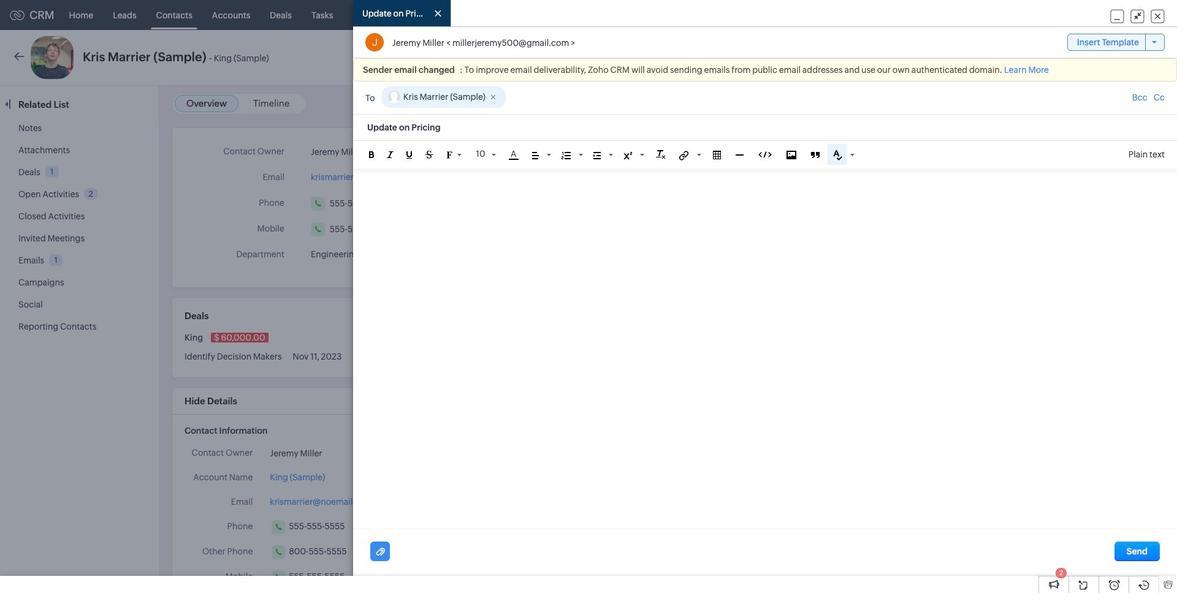 Task type: describe. For each thing, give the bounding box(es) containing it.
previous record image
[[1129, 54, 1135, 62]]

script image
[[623, 152, 632, 159]]

calendar image
[[1047, 10, 1058, 20]]

alignment image
[[532, 152, 539, 159]]

logo image
[[10, 10, 25, 20]]



Task type: locate. For each thing, give the bounding box(es) containing it.
next record image
[[1150, 54, 1158, 62]]

links image
[[679, 151, 689, 160]]

create menu image
[[992, 8, 1007, 22]]

Subject text field
[[353, 115, 1177, 141]]

indent image
[[593, 152, 601, 159]]

create menu element
[[985, 0, 1015, 30]]

list image
[[561, 152, 571, 159]]

spell check image
[[833, 150, 842, 161]]



Task type: vqa. For each thing, say whether or not it's contained in the screenshot.
the Links image
yes



